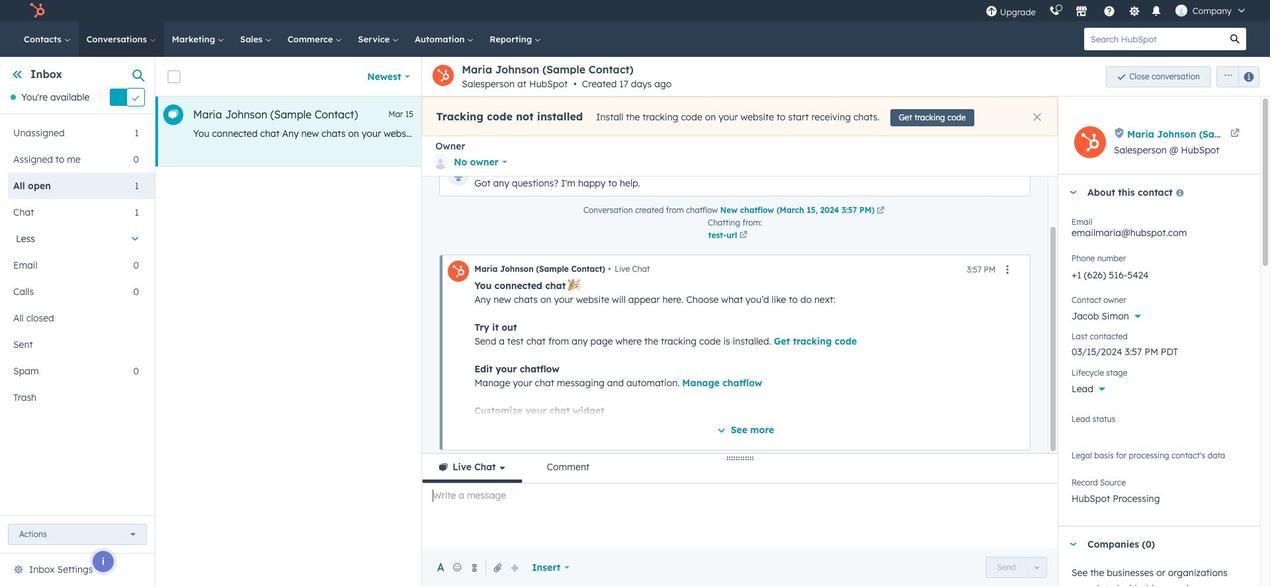 Task type: describe. For each thing, give the bounding box(es) containing it.
caret image
[[1070, 543, 1078, 547]]

1 horizontal spatial group
[[1212, 66, 1260, 87]]

you're available image
[[11, 95, 16, 100]]

Search HubSpot search field
[[1085, 28, 1225, 50]]

live chat from maria johnson (sample contact) with context you connected chat
any new chats on your website will appear here. choose what you'd like to do next:

try it out 
send a test chat from any page where the tracking code is installed: https://app.hubs row
[[156, 97, 1061, 167]]

marketplaces image
[[1076, 6, 1088, 18]]

jacob simon image
[[1176, 5, 1188, 17]]

close image
[[1034, 113, 1042, 121]]



Task type: vqa. For each thing, say whether or not it's contained in the screenshot.
The -- text box
yes



Task type: locate. For each thing, give the bounding box(es) containing it.
menu
[[980, 0, 1255, 21]]

0 horizontal spatial group
[[987, 557, 1048, 579]]

-- text field
[[1072, 340, 1248, 361]]

1 vertical spatial group
[[987, 557, 1048, 579]]

main content
[[156, 57, 1271, 587]]

0 vertical spatial group
[[1212, 66, 1260, 87]]

alert
[[422, 97, 1058, 136]]

caret image
[[1070, 191, 1078, 194]]

group
[[1212, 66, 1260, 87], [987, 557, 1048, 579]]

link opens in a new window image
[[877, 205, 885, 217], [877, 207, 885, 215], [740, 230, 748, 242], [740, 232, 748, 240]]

None text field
[[1072, 261, 1248, 288]]



